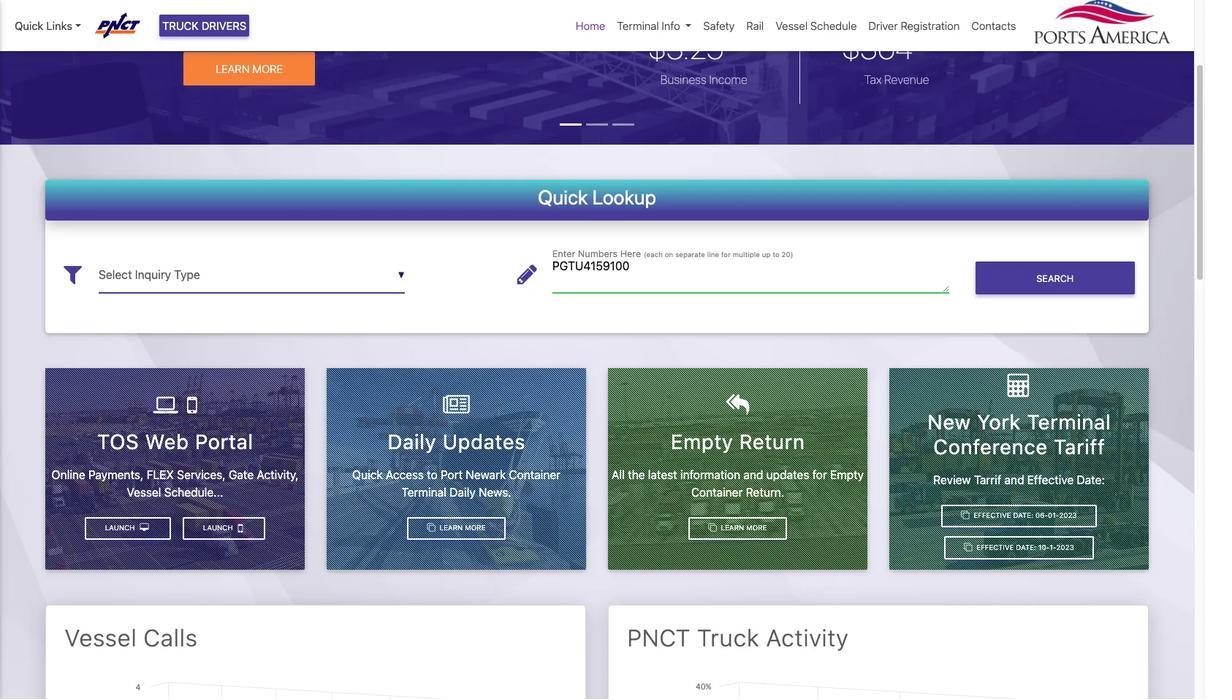 Task type: locate. For each thing, give the bounding box(es) containing it.
to inside quick access to port newark container terminal daily news.
[[427, 468, 438, 482]]

container inside all the latest information and updates for empty container return.
[[692, 486, 743, 499]]

0 vertical spatial vessel
[[776, 19, 808, 32]]

vessel inside online payments, flex services, gate activity, vessel schedule...
[[127, 486, 161, 499]]

for right updates
[[813, 468, 827, 482]]

for right the line
[[722, 251, 731, 259]]

(each
[[644, 251, 663, 259]]

container
[[509, 468, 561, 482], [692, 486, 743, 499]]

0 horizontal spatial launch link
[[85, 517, 171, 541]]

and
[[744, 468, 764, 482], [1005, 473, 1025, 487]]

2 vertical spatial quick
[[352, 468, 383, 482]]

launch left mobile icon
[[203, 524, 235, 533]]

1 horizontal spatial container
[[692, 486, 743, 499]]

1 horizontal spatial learn more link
[[689, 517, 788, 541]]

quick inside quick links link
[[15, 19, 43, 32]]

learn for empty
[[721, 524, 745, 533]]

empty up information
[[671, 430, 733, 454]]

0 horizontal spatial clone image
[[427, 524, 436, 533]]

learn down all the latest information and updates for empty container return.
[[721, 524, 745, 533]]

truck left drivers
[[162, 19, 199, 32]]

quick for quick access to port newark container terminal daily news.
[[352, 468, 383, 482]]

20)
[[782, 251, 794, 259]]

date: left 06-
[[1014, 512, 1034, 520]]

launch link down schedule...
[[183, 517, 265, 541]]

drivers
[[202, 19, 247, 32]]

clone image inside effective date: 10-1-2023 'link'
[[965, 544, 973, 552]]

home
[[576, 19, 606, 32]]

more
[[252, 62, 283, 75], [465, 524, 486, 533], [747, 524, 767, 533]]

learn more inside learn more button
[[216, 62, 283, 75]]

safety
[[704, 19, 735, 32]]

online payments, flex services, gate activity, vessel schedule...
[[52, 468, 299, 499]]

launch
[[203, 524, 235, 533], [105, 524, 137, 533]]

1 vertical spatial container
[[692, 486, 743, 499]]

tos
[[97, 430, 139, 454]]

learn more down drivers
[[216, 62, 283, 75]]

enter numbers here (each on separate line for multiple up to 20)
[[553, 249, 794, 260]]

quick left links
[[15, 19, 43, 32]]

welcome to port newmark container terminal image
[[0, 0, 1195, 226]]

launch left desktop icon on the bottom left
[[105, 524, 137, 533]]

1 vertical spatial clone image
[[965, 544, 973, 552]]

million
[[920, 33, 952, 46]]

2 vertical spatial vessel
[[64, 625, 137, 652]]

$364
[[842, 29, 913, 66]]

container down information
[[692, 486, 743, 499]]

2 launch from the left
[[105, 524, 137, 533]]

1 vertical spatial for
[[813, 468, 827, 482]]

payments,
[[88, 468, 144, 482]]

vessel schedule link
[[770, 12, 863, 40]]

learn more down quick access to port newark container terminal daily news.
[[438, 524, 486, 533]]

and up return.
[[744, 468, 764, 482]]

0 horizontal spatial and
[[744, 468, 764, 482]]

1 vertical spatial quick
[[538, 185, 588, 209]]

1 vertical spatial terminal
[[1027, 410, 1111, 435]]

2 vertical spatial effective
[[977, 544, 1014, 552]]

terminal left info
[[617, 19, 659, 32]]

pnct
[[627, 625, 691, 652]]

daily down port at the bottom of page
[[450, 486, 476, 499]]

1 horizontal spatial to
[[773, 251, 780, 259]]

0 horizontal spatial for
[[722, 251, 731, 259]]

$3.25
[[648, 29, 724, 66]]

on
[[665, 251, 674, 259]]

1 vertical spatial to
[[427, 468, 438, 482]]

1 horizontal spatial truck
[[697, 625, 760, 652]]

0 vertical spatial clone image
[[962, 512, 970, 520]]

2 horizontal spatial learn more
[[719, 524, 767, 533]]

launch link down payments,
[[85, 517, 171, 541]]

effective down tarrif on the bottom of page
[[974, 512, 1012, 520]]

learn more down return.
[[719, 524, 767, 533]]

1 horizontal spatial empty
[[830, 468, 864, 482]]

learn for daily
[[440, 524, 463, 533]]

date: inside 'link'
[[1017, 544, 1037, 552]]

$3.25 billion
[[648, 29, 760, 66]]

to left port at the bottom of page
[[427, 468, 438, 482]]

empty right updates
[[830, 468, 864, 482]]

2023
[[1060, 512, 1078, 520], [1057, 544, 1075, 552]]

terminal
[[617, 19, 659, 32], [1027, 410, 1111, 435], [402, 486, 447, 499]]

date: left 10-
[[1017, 544, 1037, 552]]

empty
[[671, 430, 733, 454], [830, 468, 864, 482]]

2023 for 1-
[[1057, 544, 1075, 552]]

vessel right rail
[[776, 19, 808, 32]]

vessel left calls
[[64, 625, 137, 652]]

new
[[928, 410, 971, 435]]

0 vertical spatial to
[[773, 251, 780, 259]]

return.
[[746, 486, 785, 499]]

2 horizontal spatial learn
[[721, 524, 745, 533]]

information
[[681, 468, 741, 482]]

0 vertical spatial empty
[[671, 430, 733, 454]]

learn down quick access to port newark container terminal daily news.
[[440, 524, 463, 533]]

clone image left effective date: 10-1-2023
[[965, 544, 973, 552]]

portal
[[195, 430, 253, 454]]

1 horizontal spatial for
[[813, 468, 827, 482]]

1 learn more link from the left
[[407, 517, 506, 541]]

1 horizontal spatial daily
[[450, 486, 476, 499]]

0 horizontal spatial launch
[[105, 524, 137, 533]]

learn more for empty return
[[719, 524, 767, 533]]

1 clone image from the left
[[427, 524, 436, 533]]

clone image down quick access to port newark container terminal daily news.
[[427, 524, 436, 533]]

container up news.
[[509, 468, 561, 482]]

0 vertical spatial for
[[722, 251, 731, 259]]

0 vertical spatial quick
[[15, 19, 43, 32]]

quick links
[[15, 19, 72, 32]]

clone image for empty
[[709, 524, 717, 533]]

quick left the 'access'
[[352, 468, 383, 482]]

1 horizontal spatial more
[[465, 524, 486, 533]]

0 horizontal spatial container
[[509, 468, 561, 482]]

2 vertical spatial terminal
[[402, 486, 447, 499]]

0 vertical spatial daily
[[388, 430, 436, 454]]

1 horizontal spatial launch
[[203, 524, 235, 533]]

vessel schedule
[[776, 19, 857, 32]]

1 horizontal spatial quick
[[352, 468, 383, 482]]

2 clone image from the left
[[709, 524, 717, 533]]

date: down tariff
[[1077, 473, 1105, 487]]

effective inside effective date: 10-1-2023 'link'
[[977, 544, 1014, 552]]

0 vertical spatial 2023
[[1060, 512, 1078, 520]]

terminal inside new york terminal conference tariff
[[1027, 410, 1111, 435]]

online
[[52, 468, 85, 482]]

1 horizontal spatial and
[[1005, 473, 1025, 487]]

0 horizontal spatial learn
[[216, 62, 250, 75]]

2 horizontal spatial quick
[[538, 185, 588, 209]]

0 vertical spatial truck
[[162, 19, 199, 32]]

clone image for effective date: 06-01-2023
[[962, 512, 970, 520]]

learn more link for return
[[689, 517, 788, 541]]

2 vertical spatial date:
[[1017, 544, 1037, 552]]

and right tarrif on the bottom of page
[[1005, 473, 1025, 487]]

here
[[621, 249, 641, 260]]

1 vertical spatial 2023
[[1057, 544, 1075, 552]]

truck drivers
[[162, 19, 247, 32]]

learn more link
[[407, 517, 506, 541], [689, 517, 788, 541]]

for inside enter numbers here (each on separate line for multiple up to 20)
[[722, 251, 731, 259]]

gate
[[229, 468, 254, 482]]

1 horizontal spatial learn
[[440, 524, 463, 533]]

1 vertical spatial date:
[[1014, 512, 1034, 520]]

1 horizontal spatial launch link
[[183, 517, 265, 541]]

enter
[[553, 249, 576, 260]]

1 vertical spatial empty
[[830, 468, 864, 482]]

vessel down flex
[[127, 486, 161, 499]]

0 vertical spatial container
[[509, 468, 561, 482]]

quick inside quick access to port newark container terminal daily news.
[[352, 468, 383, 482]]

2023 right 06-
[[1060, 512, 1078, 520]]

daily up the 'access'
[[388, 430, 436, 454]]

0 horizontal spatial to
[[427, 468, 438, 482]]

to right up on the top right of page
[[773, 251, 780, 259]]

1 horizontal spatial terminal
[[617, 19, 659, 32]]

clone image down all the latest information and updates for empty container return.
[[709, 524, 717, 533]]

activity
[[766, 625, 849, 652]]

effective down effective date: 06-01-2023 link
[[977, 544, 1014, 552]]

clone image down review on the right bottom of the page
[[962, 512, 970, 520]]

1 vertical spatial vessel
[[127, 486, 161, 499]]

news.
[[479, 486, 512, 499]]

rail
[[747, 19, 764, 32]]

learn more link down all the latest information and updates for empty container return.
[[689, 517, 788, 541]]

to inside enter numbers here (each on separate line for multiple up to 20)
[[773, 251, 780, 259]]

0 horizontal spatial quick
[[15, 19, 43, 32]]

effective inside effective date: 06-01-2023 link
[[974, 512, 1012, 520]]

empty inside all the latest information and updates for empty container return.
[[830, 468, 864, 482]]

1-
[[1050, 544, 1057, 552]]

2023 right 10-
[[1057, 544, 1075, 552]]

truck right pnct
[[697, 625, 760, 652]]

06-
[[1036, 512, 1049, 520]]

terminal down the 'access'
[[402, 486, 447, 499]]

launch link
[[183, 517, 265, 541], [85, 517, 171, 541]]

0 horizontal spatial empty
[[671, 430, 733, 454]]

0 vertical spatial date:
[[1077, 473, 1105, 487]]

2 horizontal spatial terminal
[[1027, 410, 1111, 435]]

schedule
[[811, 19, 857, 32]]

line
[[707, 251, 720, 259]]

clone image
[[962, 512, 970, 520], [965, 544, 973, 552]]

clone image
[[427, 524, 436, 533], [709, 524, 717, 533]]

vessel
[[776, 19, 808, 32], [127, 486, 161, 499], [64, 625, 137, 652]]

clone image inside effective date: 06-01-2023 link
[[962, 512, 970, 520]]

for
[[722, 251, 731, 259], [813, 468, 827, 482]]

0 horizontal spatial terminal
[[402, 486, 447, 499]]

learn more
[[216, 62, 283, 75], [438, 524, 486, 533], [719, 524, 767, 533]]

for inside all the latest information and updates for empty container return.
[[813, 468, 827, 482]]

latest
[[648, 468, 678, 482]]

None text field
[[99, 258, 405, 293], [553, 258, 950, 293], [99, 258, 405, 293], [553, 258, 950, 293]]

terminal up tariff
[[1027, 410, 1111, 435]]

quick up "enter"
[[538, 185, 588, 209]]

desktop image
[[140, 524, 149, 533]]

2 learn more link from the left
[[689, 517, 788, 541]]

1 horizontal spatial clone image
[[709, 524, 717, 533]]

1 horizontal spatial learn more
[[438, 524, 486, 533]]

01-
[[1049, 512, 1060, 520]]

learn more link down quick access to port newark container terminal daily news.
[[407, 517, 506, 541]]

effective up 01-
[[1028, 473, 1074, 487]]

1 vertical spatial daily
[[450, 486, 476, 499]]

2 horizontal spatial more
[[747, 524, 767, 533]]

0 horizontal spatial learn more link
[[407, 517, 506, 541]]

quick links link
[[15, 18, 81, 34]]

0 horizontal spatial daily
[[388, 430, 436, 454]]

safety link
[[698, 12, 741, 40]]

learn down drivers
[[216, 62, 250, 75]]

0 horizontal spatial learn more
[[216, 62, 283, 75]]

1 vertical spatial effective
[[974, 512, 1012, 520]]

1 launch from the left
[[203, 524, 235, 533]]

web
[[145, 430, 189, 454]]

terminal info
[[617, 19, 681, 32]]

0 horizontal spatial more
[[252, 62, 283, 75]]

2023 inside 'link'
[[1057, 544, 1075, 552]]

clone image for effective date: 10-1-2023
[[965, 544, 973, 552]]

effective
[[1028, 473, 1074, 487], [974, 512, 1012, 520], [977, 544, 1014, 552]]



Task type: vqa. For each thing, say whether or not it's contained in the screenshot.
the bottom The For
yes



Task type: describe. For each thing, give the bounding box(es) containing it.
services,
[[177, 468, 226, 482]]

all
[[612, 468, 625, 482]]

links
[[46, 19, 72, 32]]

quick lookup
[[538, 185, 657, 209]]

clone image for daily
[[427, 524, 436, 533]]

york
[[977, 410, 1021, 435]]

tax revenue
[[865, 73, 930, 86]]

flex
[[147, 468, 174, 482]]

up
[[762, 251, 771, 259]]

conference
[[934, 435, 1048, 459]]

driver registration
[[869, 19, 960, 32]]

and inside all the latest information and updates for empty container return.
[[744, 468, 764, 482]]

vessel for schedule
[[776, 19, 808, 32]]

search
[[1037, 273, 1074, 284]]

driver
[[869, 19, 898, 32]]

truck drivers link
[[159, 15, 250, 37]]

review tarrif and effective date:
[[934, 473, 1105, 487]]

effective date: 06-01-2023
[[972, 512, 1078, 520]]

quick for quick links
[[15, 19, 43, 32]]

quick for quick lookup
[[538, 185, 588, 209]]

tarrif
[[974, 473, 1002, 487]]

info
[[662, 19, 681, 32]]

updates
[[767, 468, 810, 482]]

learn more link for updates
[[407, 517, 506, 541]]

▼
[[398, 270, 405, 281]]

access
[[386, 468, 424, 482]]

search button
[[976, 262, 1135, 295]]

$364 million
[[842, 29, 952, 66]]

date: for 01-
[[1014, 512, 1034, 520]]

review
[[934, 473, 971, 487]]

income
[[710, 73, 748, 86]]

business
[[661, 73, 707, 86]]

contacts link
[[966, 12, 1023, 40]]

more for daily updates
[[465, 524, 486, 533]]

quick access to port newark container terminal daily news.
[[352, 468, 561, 499]]

activity,
[[257, 468, 299, 482]]

numbers
[[578, 249, 618, 260]]

container inside quick access to port newark container terminal daily news.
[[509, 468, 561, 482]]

effective date: 06-01-2023 link
[[942, 505, 1098, 528]]

separate
[[676, 251, 705, 259]]

vessel for calls
[[64, 625, 137, 652]]

terminal inside quick access to port newark container terminal daily news.
[[402, 486, 447, 499]]

newark
[[466, 468, 506, 482]]

driver registration link
[[863, 12, 966, 40]]

new york terminal conference tariff
[[928, 410, 1111, 459]]

home link
[[570, 12, 612, 40]]

registration
[[901, 19, 960, 32]]

empty return
[[671, 430, 805, 454]]

effective date: 10-1-2023 link
[[944, 537, 1095, 560]]

vessel calls
[[64, 625, 198, 652]]

revenue
[[885, 73, 930, 86]]

multiple
[[733, 251, 760, 259]]

pnct truck activity
[[627, 625, 849, 652]]

date: for 1-
[[1017, 544, 1037, 552]]

2 launch link from the left
[[85, 517, 171, 541]]

more for empty return
[[747, 524, 767, 533]]

mobile image
[[238, 523, 243, 534]]

updates
[[443, 430, 526, 454]]

all the latest information and updates for empty container return.
[[612, 468, 864, 499]]

more inside button
[[252, 62, 283, 75]]

0 horizontal spatial truck
[[162, 19, 199, 32]]

10-
[[1039, 544, 1050, 552]]

calls
[[143, 625, 198, 652]]

effective for effective date: 10-1-2023
[[977, 544, 1014, 552]]

effective for effective date: 06-01-2023
[[974, 512, 1012, 520]]

daily updates
[[388, 430, 526, 454]]

the
[[628, 468, 645, 482]]

schedule...
[[164, 486, 223, 499]]

effective date: 10-1-2023
[[975, 544, 1075, 552]]

launch for desktop icon on the bottom left
[[105, 524, 137, 533]]

billion
[[730, 33, 760, 46]]

tos web portal
[[97, 430, 253, 454]]

tax
[[865, 73, 882, 86]]

learn more for daily updates
[[438, 524, 486, 533]]

contacts
[[972, 19, 1017, 32]]

0 vertical spatial effective
[[1028, 473, 1074, 487]]

1 vertical spatial truck
[[697, 625, 760, 652]]

port
[[441, 468, 463, 482]]

learn inside button
[[216, 62, 250, 75]]

learn more button
[[184, 52, 315, 86]]

1 launch link from the left
[[183, 517, 265, 541]]

terminal info link
[[612, 12, 698, 40]]

launch for mobile icon
[[203, 524, 235, 533]]

tariff
[[1054, 435, 1106, 459]]

0 vertical spatial terminal
[[617, 19, 659, 32]]

2023 for 01-
[[1060, 512, 1078, 520]]

rail link
[[741, 12, 770, 40]]

return
[[739, 430, 805, 454]]

lookup
[[593, 185, 657, 209]]

business income
[[661, 73, 748, 86]]

daily inside quick access to port newark container terminal daily news.
[[450, 486, 476, 499]]



